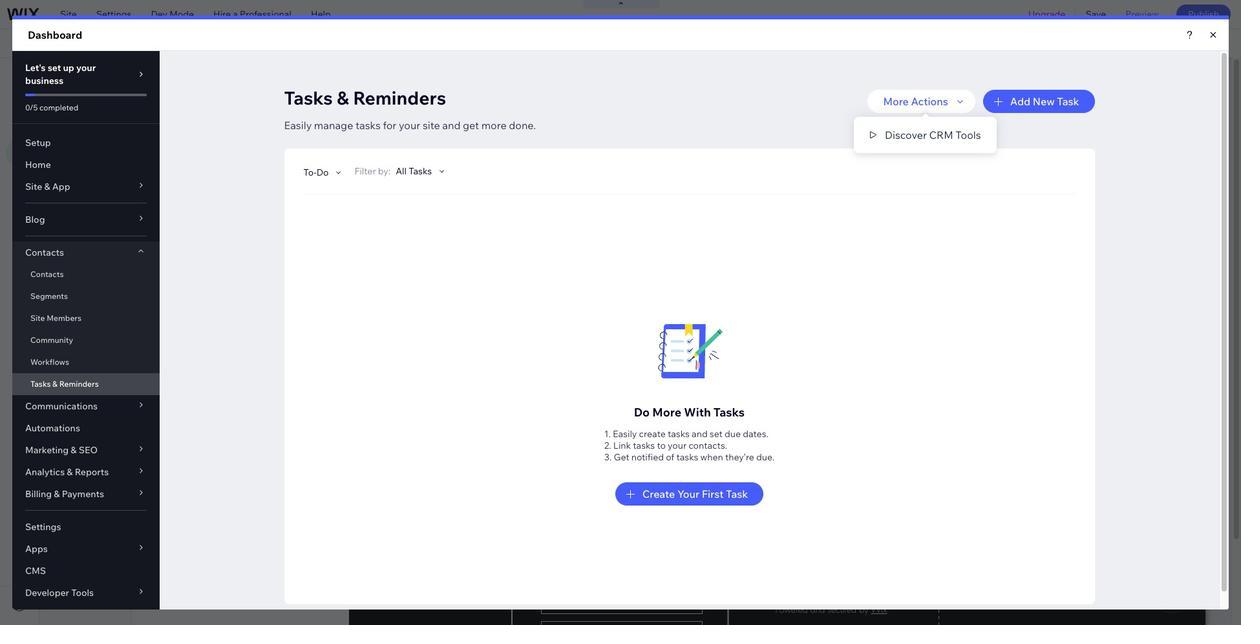 Task type: describe. For each thing, give the bounding box(es) containing it.
site for site menu
[[55, 105, 72, 116]]

site for site
[[60, 8, 77, 20]]

0 horizontal spatial menu
[[74, 105, 98, 116]]

search
[[1200, 38, 1230, 49]]

tools button
[[1112, 29, 1173, 58]]

pages for site
[[77, 70, 107, 83]]

preview button
[[1116, 0, 1169, 28]]

site for site pages and menu
[[55, 70, 75, 83]]

and
[[110, 70, 128, 83]]

100% button
[[1058, 29, 1111, 58]]

your
[[384, 38, 403, 49]]

blog
[[49, 38, 74, 49]]

https://www.wix.com/mysite
[[222, 38, 340, 49]]

blog
[[148, 104, 167, 116]]

publish button
[[1177, 5, 1231, 24]]

dev
[[151, 8, 167, 20]]

100%
[[1079, 38, 1102, 49]]

publish
[[1189, 8, 1220, 20]]

dev mode
[[151, 8, 194, 20]]

blog pages
[[148, 104, 195, 116]]

search button
[[1173, 29, 1242, 58]]

help
[[311, 8, 331, 20]]



Task type: locate. For each thing, give the bounding box(es) containing it.
a
[[233, 8, 238, 20]]

2 vertical spatial site
[[55, 105, 72, 116]]

1 horizontal spatial pages
[[169, 104, 195, 116]]

pages
[[77, 70, 107, 83], [169, 104, 195, 116]]

preview
[[1126, 8, 1159, 20]]

pages for blog
[[169, 104, 195, 116]]

settings
[[96, 8, 132, 20]]

site
[[60, 8, 77, 20], [55, 70, 75, 83], [55, 105, 72, 116]]

menu
[[130, 70, 158, 83], [74, 105, 98, 116]]

1 vertical spatial pages
[[169, 104, 195, 116]]

site menu
[[55, 105, 98, 116]]

upgrade
[[1029, 8, 1066, 20]]

connect
[[346, 38, 382, 49]]

save button
[[1076, 0, 1116, 28]]

tools
[[1139, 38, 1161, 49]]

1 vertical spatial menu
[[74, 105, 98, 116]]

pages right blog
[[169, 104, 195, 116]]

site down site pages and menu
[[55, 105, 72, 116]]

site down blog
[[55, 70, 75, 83]]

domain
[[405, 38, 438, 49]]

0 horizontal spatial pages
[[77, 70, 107, 83]]

professional
[[240, 8, 292, 20]]

mode
[[170, 8, 194, 20]]

menu down site pages and menu
[[74, 105, 98, 116]]

https://www.wix.com/mysite connect your domain
[[222, 38, 438, 49]]

0 vertical spatial pages
[[77, 70, 107, 83]]

pages left and
[[77, 70, 107, 83]]

hire a professional
[[213, 8, 292, 20]]

menu right and
[[130, 70, 158, 83]]

save
[[1086, 8, 1107, 20]]

1 horizontal spatial menu
[[130, 70, 158, 83]]

0 vertical spatial site
[[60, 8, 77, 20]]

site pages and menu
[[55, 70, 158, 83]]

hire
[[213, 8, 231, 20]]

site up blog
[[60, 8, 77, 20]]

0 vertical spatial menu
[[130, 70, 158, 83]]

1 vertical spatial site
[[55, 70, 75, 83]]



Task type: vqa. For each thing, say whether or not it's contained in the screenshot.
"Help"
yes



